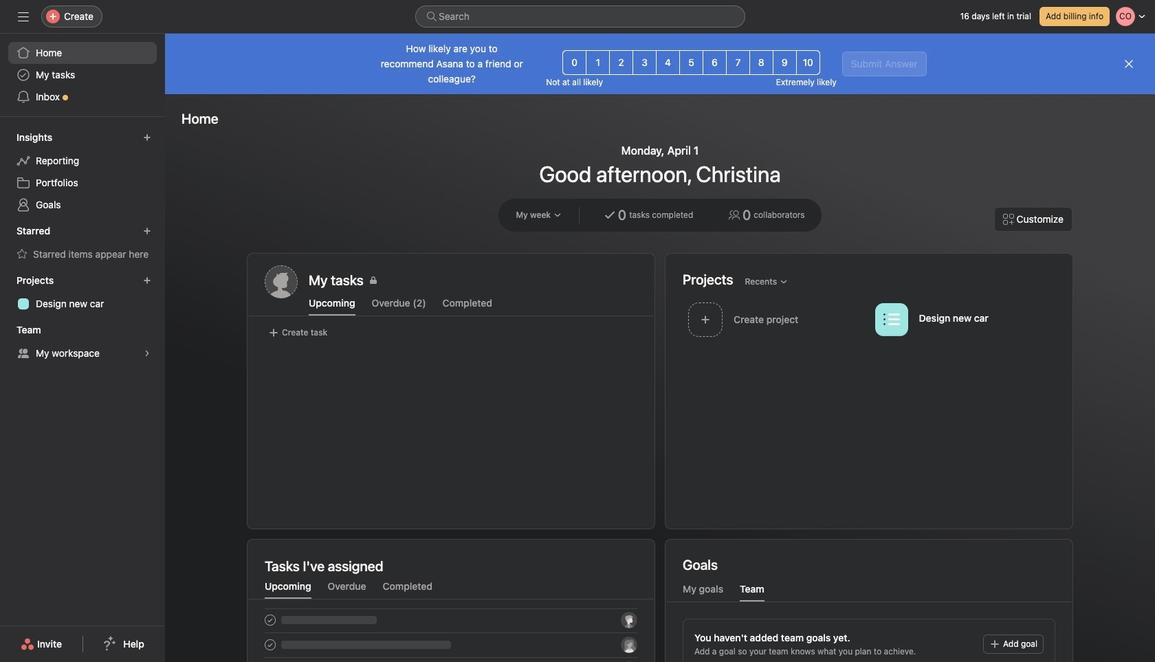 Task type: locate. For each thing, give the bounding box(es) containing it.
list image
[[883, 311, 900, 328]]

None radio
[[609, 50, 633, 75], [633, 50, 657, 75], [656, 50, 680, 75], [703, 50, 727, 75], [726, 50, 750, 75], [773, 50, 797, 75], [796, 50, 820, 75], [609, 50, 633, 75], [633, 50, 657, 75], [656, 50, 680, 75], [703, 50, 727, 75], [726, 50, 750, 75], [773, 50, 797, 75], [796, 50, 820, 75]]

projects element
[[0, 268, 165, 318]]

hide sidebar image
[[18, 11, 29, 22]]

list box
[[415, 6, 745, 28]]

None radio
[[563, 50, 587, 75], [586, 50, 610, 75], [679, 50, 703, 75], [749, 50, 774, 75], [563, 50, 587, 75], [586, 50, 610, 75], [679, 50, 703, 75], [749, 50, 774, 75]]

option group
[[563, 50, 820, 75]]

list item
[[683, 298, 870, 340]]



Task type: describe. For each thing, give the bounding box(es) containing it.
starred element
[[0, 219, 165, 268]]

teams element
[[0, 318, 165, 367]]

dismiss image
[[1124, 58, 1135, 69]]

add profile photo image
[[265, 265, 298, 298]]

add items to starred image
[[143, 227, 151, 235]]

see details, my workspace image
[[143, 349, 151, 358]]

new project or portfolio image
[[143, 276, 151, 285]]

new insights image
[[143, 133, 151, 142]]

global element
[[0, 34, 165, 116]]

insights element
[[0, 125, 165, 219]]



Task type: vqa. For each thing, say whether or not it's contained in the screenshot.
list item
yes



